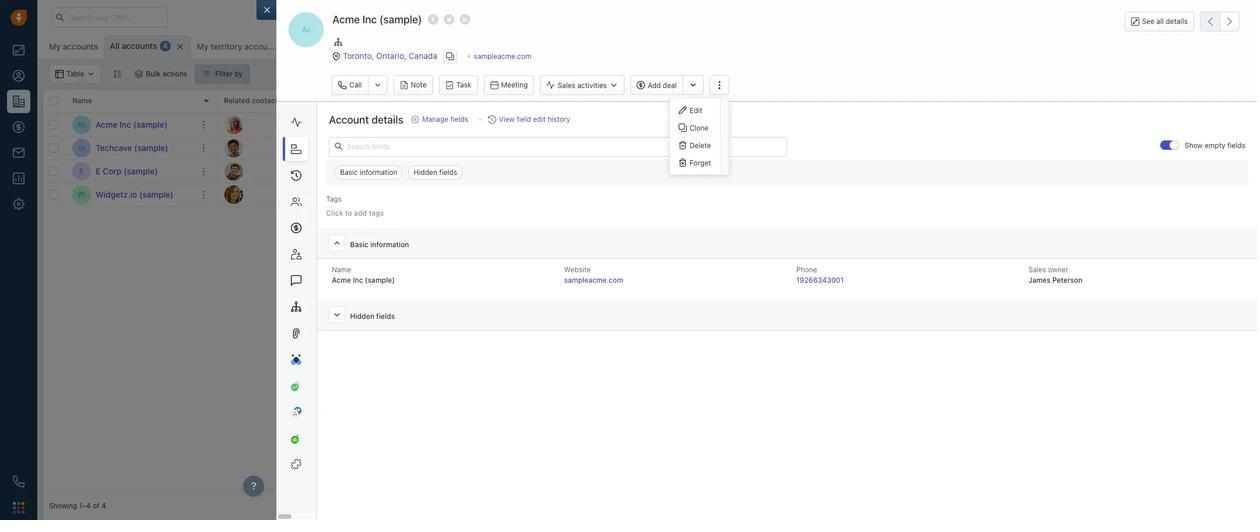 Task type: locate. For each thing, give the bounding box(es) containing it.
phone image
[[13, 476, 25, 488]]

1 vertical spatial website
[[564, 265, 591, 274]]

0 horizontal spatial hidden fields
[[350, 312, 395, 321]]

2 horizontal spatial sampleacme.com
[[564, 276, 624, 285]]

0 horizontal spatial 4
[[101, 502, 106, 511]]

details inside button
[[1166, 17, 1188, 26]]

19266343001 link
[[797, 276, 844, 285]]

⌘ o
[[346, 42, 360, 51]]

peterson inside sales owner james peterson
[[1053, 276, 1083, 285]]

0 vertical spatial add
[[648, 81, 661, 90]]

1 horizontal spatial website
[[564, 265, 591, 274]]

corp
[[103, 166, 122, 176]]

click up widgetz.io
[[318, 167, 334, 176]]

my for my accounts
[[49, 41, 61, 51]]

owner inside sales owner james peterson
[[1049, 265, 1069, 274]]

to down edit
[[686, 120, 693, 129]]

0 vertical spatial container_wx8msf4aqz5i3rn1 image
[[135, 70, 143, 78]]

1 vertical spatial container_wx8msf4aqz5i3rn1 image
[[489, 120, 498, 129]]

+ click to add for cell for sampleacme.com
[[662, 120, 707, 129]]

2 vertical spatial acme
[[332, 276, 351, 285]]

hidden fields right '0'
[[414, 168, 457, 177]]

1 vertical spatial basic information
[[350, 240, 409, 249]]

0 horizontal spatial container_wx8msf4aqz5i3rn1 image
[[135, 70, 143, 78]]

19266343001
[[797, 276, 844, 285]]

my accounts button
[[43, 35, 104, 58], [49, 41, 98, 51]]

2 vertical spatial inc
[[353, 276, 363, 285]]

add left task
[[580, 120, 593, 129]]

cell for sampletechcave.com
[[831, 137, 1058, 159]]

4 cell from the top
[[831, 183, 1058, 206]]

click left delete
[[668, 143, 684, 152]]

100
[[407, 119, 423, 130]]

1 vertical spatial hidden fields
[[350, 312, 395, 321]]

e left corp
[[96, 166, 101, 176]]

1 horizontal spatial 4
[[163, 42, 168, 50]]

my
[[49, 41, 61, 51], [197, 41, 209, 51]]

phone
[[749, 96, 771, 105], [797, 265, 818, 274]]

2 horizontal spatial sampleacme.com link
[[564, 276, 624, 285]]

0 vertical spatial $
[[399, 119, 405, 130]]

4 right of
[[101, 502, 106, 511]]

press space to select this row. row containing widgetz.io (sample)
[[43, 183, 218, 207]]

my territory accounts button
[[191, 35, 284, 58], [197, 41, 280, 51]]

1–4
[[79, 502, 91, 511]]

owner inside grid
[[507, 96, 528, 105]]

meeting button
[[484, 75, 535, 95]]

dialog
[[257, 0, 1258, 520]]

cell
[[831, 113, 1058, 136], [831, 137, 1058, 159], [831, 160, 1058, 183], [831, 183, 1058, 206]]

information
[[360, 168, 398, 177], [371, 240, 409, 249]]

0 vertical spatial sales
[[558, 81, 576, 90]]

click down "widgetz.io" link
[[326, 209, 343, 217]]

linkedin circled image
[[460, 13, 471, 26]]

0 horizontal spatial ac
[[77, 120, 86, 129]]

+ add task
[[574, 120, 609, 129]]

e down te
[[80, 167, 84, 176]]

1 vertical spatial owner
[[1049, 265, 1069, 274]]

1 horizontal spatial phone
[[797, 265, 818, 274]]

to
[[686, 120, 693, 129], [686, 143, 693, 152], [774, 166, 780, 174], [336, 167, 343, 176], [686, 167, 693, 176], [345, 209, 352, 217]]

0 vertical spatial hidden fields
[[414, 168, 457, 177]]

sales for sales owner
[[487, 96, 505, 105]]

canada
[[409, 50, 437, 60]]

deals
[[419, 96, 438, 105]]

1 horizontal spatial ac
[[302, 25, 311, 34]]

row group
[[43, 113, 218, 207], [218, 113, 1058, 207]]

0 horizontal spatial acme inc (sample)
[[96, 119, 168, 129]]

2 vertical spatial sampleacme.com
[[564, 276, 624, 285]]

1 vertical spatial james
[[1029, 276, 1051, 285]]

widgetz.io
[[96, 189, 137, 199]]

container_wx8msf4aqz5i3rn1 image left bulk
[[135, 70, 143, 78]]

acme inc (sample) up o on the left top
[[333, 13, 422, 26]]

2 my from the left
[[197, 41, 209, 51]]

basic down sampletechcave.com
[[340, 168, 358, 177]]

0 horizontal spatial accounts
[[63, 41, 98, 51]]

peterson
[[524, 120, 553, 129], [1053, 276, 1083, 285]]

activities
[[578, 81, 607, 90]]

to down sampletechcave.com
[[336, 167, 343, 176]]

name acme inc (sample)
[[332, 265, 395, 285]]

basic information down sampletechcave.com
[[340, 168, 398, 177]]

twitter circled image
[[444, 13, 455, 26]]

basic information
[[340, 168, 398, 177], [350, 240, 409, 249]]

0 vertical spatial peterson
[[524, 120, 553, 129]]

press space to select this row. row
[[43, 113, 218, 137], [218, 113, 1058, 137], [43, 137, 218, 160], [218, 137, 1058, 160], [43, 160, 218, 183], [218, 160, 1058, 183], [43, 183, 218, 207], [218, 183, 1058, 207]]

0 horizontal spatial owner
[[507, 96, 528, 105]]

19266520001
[[749, 142, 795, 151]]

amount
[[439, 96, 465, 105]]

0 horizontal spatial website
[[312, 96, 339, 105]]

owner for sales owner
[[507, 96, 528, 105]]

website
[[312, 96, 339, 105], [564, 265, 591, 274]]

hidden down name acme inc (sample)
[[350, 312, 375, 321]]

filter
[[215, 69, 233, 78]]

1 horizontal spatial acme inc (sample)
[[333, 13, 422, 26]]

phone up "19266520001"
[[749, 96, 771, 105]]

1 vertical spatial 4
[[101, 502, 106, 511]]

0 horizontal spatial name
[[72, 96, 92, 105]]

accounts left all
[[63, 41, 98, 51]]

owner
[[507, 96, 528, 105], [1049, 265, 1069, 274]]

0 horizontal spatial sales
[[487, 96, 505, 105]]

1 horizontal spatial hidden
[[414, 168, 437, 177]]

+ left forget
[[662, 167, 666, 176]]

actions
[[163, 69, 187, 78]]

hidden right '0'
[[414, 168, 437, 177]]

hidden
[[414, 168, 437, 177], [350, 312, 375, 321]]

phone for phone 19266343001
[[797, 265, 818, 274]]

clone
[[690, 124, 709, 132]]

1 horizontal spatial details
[[1166, 17, 1188, 26]]

name inside row
[[72, 96, 92, 105]]

Search fields text field
[[329, 137, 788, 157]]

website for website sampleacme.com
[[564, 265, 591, 274]]

manage
[[422, 115, 449, 124]]

0 horizontal spatial hidden
[[350, 312, 375, 321]]

2 row group from the left
[[218, 113, 1058, 207]]

grid
[[43, 89, 1058, 492]]

1 horizontal spatial e
[[96, 166, 101, 176]]

1 vertical spatial phone
[[797, 265, 818, 274]]

1 horizontal spatial sampleacme.com
[[474, 52, 532, 60]]

+ click to add
[[662, 120, 707, 129], [662, 143, 707, 152], [749, 166, 795, 174], [312, 167, 357, 176], [662, 167, 707, 176]]

view
[[499, 115, 515, 124]]

name
[[72, 96, 92, 105], [332, 265, 351, 274]]

to down "widgetz.io" link
[[345, 209, 352, 217]]

0 vertical spatial phone
[[749, 96, 771, 105]]

fields down amount
[[451, 115, 469, 124]]

+ left delete
[[662, 143, 666, 152]]

1 vertical spatial tags
[[369, 209, 384, 217]]

0 horizontal spatial e
[[80, 167, 84, 176]]

e for e corp (sample)
[[96, 166, 101, 176]]

website sampleacme.com
[[564, 265, 624, 285]]

details right all
[[1166, 17, 1188, 26]]

1 vertical spatial inc
[[120, 119, 131, 129]]

(sample)
[[380, 13, 422, 26], [133, 119, 168, 129], [134, 143, 168, 153], [124, 166, 158, 176], [139, 189, 173, 199], [365, 276, 395, 285]]

1 cell from the top
[[831, 113, 1058, 136]]

basic information up name acme inc (sample)
[[350, 240, 409, 249]]

send email image
[[1142, 12, 1150, 22]]

related contacts
[[224, 96, 282, 105]]

all accounts link
[[110, 40, 157, 52]]

information left $ 0
[[360, 168, 398, 177]]

1 my from the left
[[49, 41, 61, 51]]

hidden fields
[[414, 168, 457, 177], [350, 312, 395, 321]]

phone element
[[7, 470, 30, 494]]

1 vertical spatial name
[[332, 265, 351, 274]]

$ left 100
[[399, 119, 405, 130]]

4
[[163, 42, 168, 50], [101, 502, 106, 511]]

website inside grid
[[312, 96, 339, 105]]

0 vertical spatial owner
[[507, 96, 528, 105]]

accounts right territory
[[244, 41, 280, 51]]

sales inside grid
[[487, 96, 505, 105]]

row group containing $ 100
[[218, 113, 1058, 207]]

+ click to add down edit
[[662, 120, 707, 129]]

container_wx8msf4aqz5i3rn1 image left view
[[489, 120, 498, 129]]

empty
[[1205, 141, 1226, 150]]

1 horizontal spatial accounts
[[122, 41, 157, 51]]

e
[[96, 166, 101, 176], [80, 167, 84, 176]]

fields inside manage fields 'link'
[[451, 115, 469, 124]]

0 vertical spatial details
[[1166, 17, 1188, 26]]

1 horizontal spatial container_wx8msf4aqz5i3rn1 image
[[489, 120, 498, 129]]

website for website
[[312, 96, 339, 105]]

widgetz.io (sample)
[[96, 189, 173, 199]]

+ click to add down delete
[[662, 167, 707, 176]]

show empty fields
[[1185, 141, 1246, 150]]

+ click to add for second cell from the bottom
[[662, 167, 707, 176]]

1 horizontal spatial owner
[[1049, 265, 1069, 274]]

ac up 3
[[302, 25, 311, 34]]

press space to select this row. row containing e corp (sample)
[[43, 160, 218, 183]]

sampleacme.com
[[474, 52, 532, 60], [312, 120, 369, 129], [564, 276, 624, 285]]

show
[[1185, 141, 1203, 150]]

1 vertical spatial sales
[[487, 96, 505, 105]]

0 horizontal spatial peterson
[[524, 120, 553, 129]]

acme inside name acme inc (sample)
[[332, 276, 351, 285]]

inc
[[363, 13, 377, 26], [120, 119, 131, 129], [353, 276, 363, 285]]

acme inc (sample) down name row
[[96, 119, 168, 129]]

1 vertical spatial details
[[372, 114, 404, 126]]

territory
[[211, 41, 242, 51]]

sampleacme.com inside row group
[[312, 120, 369, 129]]

task
[[595, 120, 609, 129]]

0
[[407, 166, 413, 176]]

open deals amount
[[399, 96, 465, 105]]

0 vertical spatial inc
[[363, 13, 377, 26]]

hidden fields down name acme inc (sample)
[[350, 312, 395, 321]]

name inside name acme inc (sample)
[[332, 265, 351, 274]]

4 up bulk actions
[[163, 42, 168, 50]]

wi
[[77, 190, 86, 199]]

0 vertical spatial ac
[[302, 25, 311, 34]]

$ for $ 100
[[399, 119, 405, 130]]

0 vertical spatial 4
[[163, 42, 168, 50]]

details
[[1166, 17, 1188, 26], [372, 114, 404, 126]]

phone inside grid
[[749, 96, 771, 105]]

0 vertical spatial website
[[312, 96, 339, 105]]

james inside sales owner james peterson
[[1029, 276, 1051, 285]]

phone for phone
[[749, 96, 771, 105]]

basic up name acme inc (sample)
[[350, 240, 369, 249]]

0 horizontal spatial tags
[[326, 195, 342, 203]]

widgetz.io (sample) link
[[96, 189, 173, 200]]

accounts right all
[[122, 41, 157, 51]]

basic
[[340, 168, 358, 177], [350, 240, 369, 249]]

0 vertical spatial information
[[360, 168, 398, 177]]

click left clone
[[668, 120, 684, 129]]

2 $ from the top
[[399, 166, 405, 176]]

1 vertical spatial acme inc (sample)
[[96, 119, 168, 129]]

0 vertical spatial tags
[[326, 195, 342, 203]]

all accounts 4
[[110, 41, 168, 51]]

tags
[[326, 195, 342, 203], [369, 209, 384, 217]]

fields down name acme inc (sample)
[[376, 312, 395, 321]]

1 vertical spatial sampleacme.com link
[[312, 120, 369, 129]]

information up name acme inc (sample)
[[371, 240, 409, 249]]

ontario,
[[376, 50, 407, 60]]

1 horizontal spatial sales
[[558, 81, 576, 90]]

0 vertical spatial name
[[72, 96, 92, 105]]

acme inc (sample)
[[333, 13, 422, 26], [96, 119, 168, 129]]

+ up widgetz.io
[[312, 167, 316, 176]]

1 vertical spatial hidden
[[350, 312, 375, 321]]

phone up the 19266343001
[[797, 265, 818, 274]]

1 horizontal spatial peterson
[[1053, 276, 1083, 285]]

1 $ from the top
[[399, 119, 405, 130]]

add inside 'tags click to add tags'
[[354, 209, 367, 217]]

1 horizontal spatial name
[[332, 265, 351, 274]]

0 horizontal spatial sampleacme.com
[[312, 120, 369, 129]]

edit
[[533, 115, 546, 124]]

1 vertical spatial sampleacme.com
[[312, 120, 369, 129]]

phone inside phone 19266343001
[[797, 265, 818, 274]]

0 horizontal spatial sampleacme.com link
[[312, 120, 369, 129]]

bulk actions
[[146, 69, 187, 78]]

open
[[399, 96, 417, 105]]

0 vertical spatial sampleacme.com
[[474, 52, 532, 60]]

2 cell from the top
[[831, 137, 1058, 159]]

fields right '0'
[[439, 168, 457, 177]]

techcave (sample) link
[[96, 142, 168, 154]]

0 horizontal spatial my
[[49, 41, 61, 51]]

1 vertical spatial acme
[[96, 119, 117, 129]]

cell for sampleacme.com
[[831, 113, 1058, 136]]

acme inc (sample) inside press space to select this row. row
[[96, 119, 168, 129]]

2 vertical spatial sales
[[1029, 265, 1047, 274]]

1 horizontal spatial add
[[648, 81, 661, 90]]

1 row group from the left
[[43, 113, 218, 207]]

click down 19266520001 link
[[755, 166, 772, 174]]

0 horizontal spatial james
[[501, 120, 522, 129]]

container_wx8msf4aqz5i3rn1 image
[[135, 70, 143, 78], [489, 120, 498, 129]]

1 vertical spatial add
[[580, 120, 593, 129]]

2 horizontal spatial sales
[[1029, 265, 1047, 274]]

+ click to add up forget
[[662, 143, 707, 152]]

0 vertical spatial acme
[[333, 13, 360, 26]]

ac up te
[[77, 120, 86, 129]]

1 vertical spatial peterson
[[1053, 276, 1083, 285]]

4 inside all accounts 4
[[163, 42, 168, 50]]

1 horizontal spatial my
[[197, 41, 209, 51]]

1 horizontal spatial sampleacme.com link
[[474, 52, 532, 60]]

name for name acme inc (sample)
[[332, 265, 351, 274]]

sales
[[558, 81, 576, 90], [487, 96, 505, 105], [1029, 265, 1047, 274]]

add left deal
[[648, 81, 661, 90]]

phone 19266343001
[[797, 265, 844, 285]]

details left 100
[[372, 114, 404, 126]]

+
[[574, 120, 578, 129], [662, 120, 666, 129], [662, 143, 666, 152], [749, 166, 753, 174], [312, 167, 316, 176], [662, 167, 666, 176]]

1 horizontal spatial james
[[1029, 276, 1051, 285]]

0 horizontal spatial phone
[[749, 96, 771, 105]]

1 vertical spatial $
[[399, 166, 405, 176]]

accounts
[[122, 41, 157, 51], [63, 41, 98, 51], [244, 41, 280, 51]]

ac
[[302, 25, 311, 34], [77, 120, 86, 129]]

j image
[[225, 162, 243, 181]]

to inside 'tags click to add tags'
[[345, 209, 352, 217]]

$ for $ 0
[[399, 166, 405, 176]]

add
[[648, 81, 661, 90], [580, 120, 593, 129]]

2 horizontal spatial accounts
[[244, 41, 280, 51]]

fields right empty
[[1228, 141, 1246, 150]]

0 vertical spatial hidden
[[414, 168, 437, 177]]

+ click to add up widgetz.io
[[312, 167, 357, 176]]

freshworks switcher image
[[13, 502, 25, 514]]

website inside website sampleacme.com
[[564, 265, 591, 274]]

$ left '0'
[[399, 166, 405, 176]]



Task type: vqa. For each thing, say whether or not it's contained in the screenshot.
James Peterson container_WX8MsF4aQZ5i3RN1 icon
yes



Task type: describe. For each thing, give the bounding box(es) containing it.
e for e
[[80, 167, 84, 176]]

techcave
[[96, 143, 132, 153]]

te
[[78, 143, 86, 152]]

2 vertical spatial sampleacme.com link
[[564, 276, 624, 285]]

task
[[457, 81, 472, 89]]

more...
[[310, 42, 334, 51]]

techcave (sample)
[[96, 143, 168, 153]]

container_wx8msf4aqz5i3rn1 image inside bulk actions button
[[135, 70, 143, 78]]

1 horizontal spatial hidden fields
[[414, 168, 457, 177]]

sales owner james peterson
[[1029, 265, 1083, 285]]

3 more... button
[[287, 39, 340, 55]]

row group containing acme inc (sample)
[[43, 113, 218, 207]]

cell for widgetz.io
[[831, 183, 1058, 206]]

grid containing $ 100
[[43, 89, 1058, 492]]

sampletechcave.com
[[312, 143, 381, 152]]

see
[[1143, 17, 1155, 26]]

accounts for my
[[63, 41, 98, 51]]

sales inside sales owner james peterson
[[1029, 265, 1047, 274]]

history
[[548, 115, 570, 124]]

3
[[304, 42, 308, 51]]

toronto,
[[343, 50, 374, 60]]

0 vertical spatial acme inc (sample)
[[333, 13, 422, 26]]

note
[[411, 81, 427, 89]]

1 vertical spatial basic
[[350, 240, 369, 249]]

name for name
[[72, 96, 92, 105]]

19266520001 link
[[749, 142, 795, 154]]

press space to select this row. row containing widgetz.io
[[218, 183, 1058, 207]]

view field edit history link
[[488, 115, 570, 125]]

+ click to add for cell associated with sampletechcave.com
[[662, 143, 707, 152]]

+ down 19266520001 link
[[749, 166, 753, 174]]

tags click to add tags
[[326, 195, 384, 217]]

add deal
[[648, 81, 677, 90]]

0 horizontal spatial details
[[372, 114, 404, 126]]

my accounts
[[49, 41, 98, 51]]

3 more...
[[304, 42, 334, 51]]

deal
[[663, 81, 677, 90]]

ac inside button
[[302, 25, 311, 34]]

add deal button
[[631, 75, 683, 95]]

contacts
[[252, 96, 282, 105]]

press space to select this row. row containing acme inc (sample)
[[43, 113, 218, 137]]

james peterson
[[501, 120, 553, 129]]

o
[[355, 42, 360, 51]]

filter by button
[[195, 64, 250, 84]]

1 vertical spatial ac
[[77, 120, 86, 129]]

$ 0
[[399, 166, 413, 176]]

owner for sales owner james peterson
[[1049, 265, 1069, 274]]

0 vertical spatial sampleacme.com link
[[474, 52, 532, 60]]

widgetz.io
[[312, 190, 345, 199]]

inc inside name acme inc (sample)
[[353, 276, 363, 285]]

click left forget
[[668, 167, 684, 176]]

(sample) inside name acme inc (sample)
[[365, 276, 395, 285]]

to up forget
[[686, 143, 693, 152]]

+ down the tags
[[662, 120, 666, 129]]

to down 19266520001 link
[[774, 166, 780, 174]]

Search your CRM... text field
[[51, 8, 168, 27]]

sampletechcave.com link
[[312, 143, 381, 152]]

l image
[[225, 115, 243, 134]]

of
[[93, 502, 100, 511]]

manage fields
[[422, 115, 469, 124]]

my territory accounts
[[197, 41, 280, 51]]

press space to select this row. row containing $ 0
[[218, 160, 1058, 183]]

j image
[[225, 185, 243, 204]]

facebook circled image
[[428, 13, 439, 26]]

edit
[[690, 106, 703, 115]]

call button
[[332, 75, 368, 95]]

manage fields link
[[411, 115, 469, 125]]

showing
[[49, 502, 77, 511]]

by
[[235, 69, 243, 78]]

all
[[110, 41, 120, 51]]

+ click to add down 19266520001 link
[[749, 166, 795, 174]]

add inside button
[[648, 81, 661, 90]]

forget
[[690, 159, 711, 167]]

click inside 'tags click to add tags'
[[326, 209, 343, 217]]

filter by
[[215, 69, 243, 78]]

inc inside press space to select this row. row
[[120, 119, 131, 129]]

press space to select this row. row containing techcave (sample)
[[43, 137, 218, 160]]

3 cell from the top
[[831, 160, 1058, 183]]

sales owner
[[487, 96, 528, 105]]

toronto, ontario, canada link
[[343, 50, 437, 60]]

showing 1–4 of 4
[[49, 502, 106, 511]]

activity
[[592, 96, 617, 105]]

0 horizontal spatial add
[[580, 120, 593, 129]]

1 vertical spatial information
[[371, 240, 409, 249]]

my for my territory accounts
[[197, 41, 209, 51]]

acme inc (sample) link
[[96, 119, 168, 130]]

meeting
[[501, 81, 528, 89]]

dialog containing acme inc (sample)
[[257, 0, 1258, 520]]

e corp (sample) link
[[96, 165, 158, 177]]

sales for sales activities
[[558, 81, 576, 90]]

to down delete
[[686, 167, 693, 176]]

container_wx8msf4aqz5i3rn1 image
[[202, 70, 211, 78]]

next activity
[[574, 96, 617, 105]]

e corp (sample)
[[96, 166, 158, 176]]

delete
[[690, 141, 711, 150]]

press space to select this row. row containing 19266520001
[[218, 137, 1058, 160]]

+ right history
[[574, 120, 578, 129]]

$ 100
[[399, 119, 423, 130]]

tags
[[662, 96, 678, 105]]

see all details
[[1143, 17, 1188, 26]]

press space to select this row. row containing $ 100
[[218, 113, 1058, 137]]

bulk actions button
[[127, 64, 195, 84]]

note button
[[394, 75, 433, 95]]

toronto, ontario, canada
[[343, 50, 437, 60]]

0 vertical spatial basic
[[340, 168, 358, 177]]

account
[[329, 114, 369, 126]]

name row
[[43, 90, 218, 113]]

task button
[[439, 75, 478, 95]]

next
[[574, 96, 590, 105]]

accounts for all
[[122, 41, 157, 51]]

0 vertical spatial james
[[501, 120, 522, 129]]

related
[[224, 96, 250, 105]]

0 vertical spatial basic information
[[340, 168, 398, 177]]

⌘
[[346, 42, 353, 51]]

1 horizontal spatial tags
[[369, 209, 384, 217]]

account details
[[329, 114, 404, 126]]

ac button
[[288, 12, 325, 48]]

peterson inside press space to select this row. row
[[524, 120, 553, 129]]

field
[[517, 115, 531, 124]]

call
[[350, 81, 362, 89]]

s image
[[225, 139, 243, 157]]



